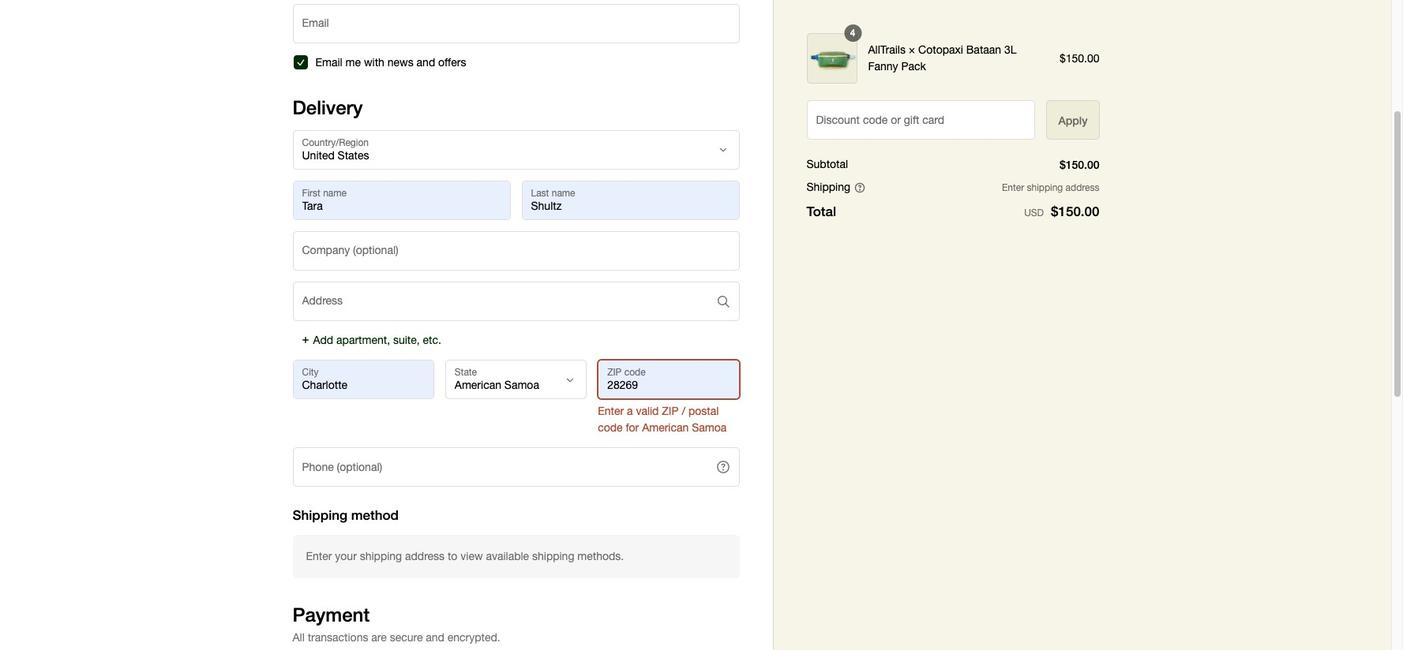 Task type: vqa. For each thing, say whether or not it's contained in the screenshot.
the a portion of every gear shop sale and alltrails+ membership goes to protecting the wild places we cherish.
no



Task type: locate. For each thing, give the bounding box(es) containing it.
0 horizontal spatial shipping
[[360, 550, 402, 563]]

0 horizontal spatial address
[[405, 550, 445, 563]]

shipping right your at the left bottom
[[360, 550, 402, 563]]

me
[[346, 56, 361, 69]]

shipping up usd
[[1027, 182, 1063, 193]]

None text field
[[293, 361, 433, 399], [599, 361, 739, 399], [293, 361, 433, 399], [599, 361, 739, 399]]

1 horizontal spatial shipping
[[807, 181, 851, 193]]

and
[[417, 56, 435, 69], [426, 632, 445, 645]]

and right 'secure'
[[426, 632, 445, 645]]

enter inside shipping row
[[1002, 182, 1024, 193]]

code
[[598, 422, 623, 434]]

$150.00
[[1060, 52, 1100, 64], [1060, 158, 1100, 171], [1051, 203, 1100, 220]]

1 vertical spatial row
[[807, 201, 1100, 222]]

4
[[850, 27, 856, 39]]

0 horizontal spatial shipping
[[293, 507, 348, 524]]

enter left your at the left bottom
[[306, 550, 332, 563]]

Company (optional) text field
[[293, 232, 739, 270]]

shipping up your at the left bottom
[[293, 507, 348, 524]]

shipping inside row
[[807, 181, 851, 193]]

address up 'usd $150.00'
[[1066, 182, 1100, 193]]

0 horizontal spatial enter
[[306, 550, 332, 563]]

0 vertical spatial address
[[1066, 182, 1100, 193]]

payment all transactions are secure and encrypted.
[[293, 604, 500, 645]]

method
[[351, 507, 399, 524]]

shipping down subtotal
[[807, 181, 851, 193]]

×
[[909, 43, 916, 56]]

address inside shipping row
[[1066, 182, 1100, 193]]

1 row from the top
[[807, 24, 1100, 84]]

Email email field
[[293, 5, 739, 43]]

2 horizontal spatial shipping
[[1027, 182, 1063, 193]]

enter down $150.00 row
[[1002, 182, 1024, 193]]

enter inside enter a valid zip / postal code for american samoa
[[598, 405, 624, 418]]

enter for enter your shipping address to view available shipping methods.
[[306, 550, 332, 563]]

2 row from the top
[[807, 201, 1100, 222]]

shipping right the available
[[532, 550, 575, 563]]

samoa
[[692, 422, 727, 434]]

shipping for shipping method
[[293, 507, 348, 524]]

shipping
[[807, 181, 851, 193], [293, 507, 348, 524]]

add apartment, suite, etc.
[[313, 334, 441, 346]]

suite,
[[393, 334, 420, 346]]

bataan
[[966, 43, 1002, 56]]

0 vertical spatial enter
[[1002, 182, 1024, 193]]

1 vertical spatial enter
[[598, 405, 624, 418]]

subtotal
[[807, 158, 848, 171]]

2 horizontal spatial enter
[[1002, 182, 1024, 193]]

shipping inside row
[[1027, 182, 1063, 193]]

None text field
[[293, 181, 510, 219], [522, 181, 739, 219], [293, 181, 510, 219], [522, 181, 739, 219]]

shipping
[[1027, 182, 1063, 193], [360, 550, 402, 563], [532, 550, 575, 563]]

0 vertical spatial and
[[417, 56, 435, 69]]

address
[[1066, 182, 1100, 193], [405, 550, 445, 563]]

0 vertical spatial row
[[807, 24, 1100, 84]]

$150.00 down enter shipping address
[[1051, 203, 1100, 220]]

a
[[627, 405, 633, 418]]

and right news
[[417, 56, 435, 69]]

0 vertical spatial shipping
[[807, 181, 851, 193]]

1 vertical spatial shipping
[[293, 507, 348, 524]]

alltrails
[[868, 43, 906, 56]]

usd $150.00
[[1024, 203, 1100, 220]]

$150.00 up enter shipping address
[[1060, 158, 1100, 171]]

1 vertical spatial address
[[405, 550, 445, 563]]

2 vertical spatial enter
[[306, 550, 332, 563]]

enter for enter shipping address
[[1002, 182, 1024, 193]]

delivery
[[293, 96, 363, 118]]

valid
[[636, 405, 659, 418]]

row
[[807, 24, 1100, 84], [807, 201, 1100, 222]]

shipping row
[[807, 179, 1100, 196]]

payment
[[293, 604, 370, 626]]

enter
[[1002, 182, 1024, 193], [598, 405, 624, 418], [306, 550, 332, 563]]

shipping for shipping
[[807, 181, 851, 193]]

apply button
[[1047, 100, 1100, 140]]

table
[[807, 156, 1100, 222]]

row containing total
[[807, 201, 1100, 222]]

cotopaxi
[[919, 43, 963, 56]]

Email me with news and offers checkbox
[[293, 54, 308, 70]]

$150.00 up apply
[[1060, 52, 1100, 64]]

1 horizontal spatial enter
[[598, 405, 624, 418]]

with
[[364, 56, 385, 69]]

apply
[[1059, 113, 1088, 127]]

1 vertical spatial and
[[426, 632, 445, 645]]

add
[[313, 334, 333, 346]]

enter up code
[[598, 405, 624, 418]]

1 horizontal spatial address
[[1066, 182, 1100, 193]]

encrypted.
[[448, 632, 500, 645]]

address left to
[[405, 550, 445, 563]]

secure
[[390, 632, 423, 645]]

pack
[[902, 60, 926, 73]]



Task type: describe. For each thing, give the bounding box(es) containing it.
view
[[461, 550, 483, 563]]

all
[[293, 632, 305, 645]]

row containing alltrails × cotopaxi bataan 3l fanny pack
[[807, 24, 1100, 84]]

enter shipping address
[[1002, 182, 1100, 193]]

alltrails × cotopaxi bataan 3l fanny pack bag cotopaxi image
[[807, 33, 857, 84]]

1 vertical spatial $150.00
[[1060, 158, 1100, 171]]

2 vertical spatial $150.00
[[1051, 203, 1100, 220]]

methods.
[[578, 550, 624, 563]]

alltrails × cotopaxi bataan 3l fanny pack
[[868, 43, 1017, 73]]

enter for enter a valid zip / postal code for american samoa
[[598, 405, 624, 418]]

email
[[316, 56, 343, 69]]

add apartment, suite, etc. button
[[301, 332, 441, 349]]

4 cell
[[807, 24, 862, 84]]

transactions
[[308, 632, 368, 645]]

postal
[[689, 405, 719, 418]]

email me with news and offers
[[316, 56, 466, 69]]

total
[[807, 203, 836, 220]]

for
[[626, 422, 639, 434]]

zip
[[662, 405, 679, 418]]

shipping policy image
[[855, 182, 866, 193]]

shipping method
[[293, 507, 399, 524]]

apartment,
[[336, 334, 390, 346]]

Phone (optional) telephone field
[[293, 449, 716, 487]]

more information image
[[716, 461, 730, 475]]

etc.
[[423, 334, 441, 346]]

Discount code or gift card text field
[[808, 101, 1035, 139]]

american
[[642, 422, 689, 434]]

usd
[[1024, 208, 1044, 219]]

$150.00 row
[[807, 156, 1100, 174]]

fanny
[[868, 60, 898, 73]]

table containing total
[[807, 156, 1100, 222]]

offers
[[438, 56, 466, 69]]

enter your shipping address to view available shipping methods.
[[306, 550, 624, 563]]

3l
[[1005, 43, 1017, 56]]

1 horizontal spatial shipping
[[532, 550, 575, 563]]

0 vertical spatial $150.00
[[1060, 52, 1100, 64]]

your
[[335, 550, 357, 563]]

news
[[388, 56, 414, 69]]

available
[[486, 550, 529, 563]]

and inside payment all transactions are secure and encrypted.
[[426, 632, 445, 645]]

are
[[371, 632, 387, 645]]

to
[[448, 550, 458, 563]]

Address text field
[[293, 282, 739, 320]]

enter a valid zip / postal code for american samoa
[[598, 405, 727, 434]]

/
[[682, 405, 686, 418]]



